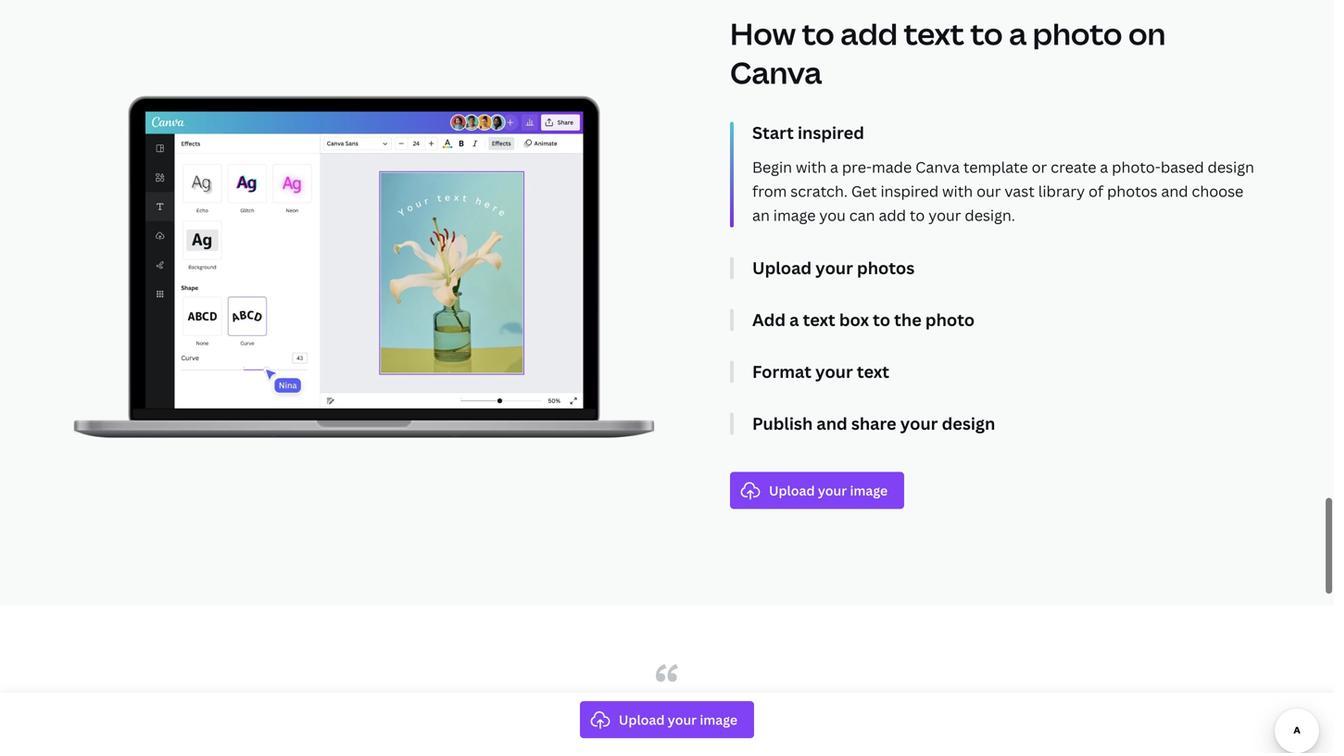 Task type: describe. For each thing, give the bounding box(es) containing it.
or
[[1032, 157, 1048, 177]]

pre-
[[842, 157, 872, 177]]

canva inside how to add text to a photo on canva
[[730, 52, 823, 93]]

2 horizontal spatial you
[[946, 745, 987, 754]]

quotation mark image
[[656, 664, 678, 682]]

canva inside @canva is simply outstanding as a tool to create designs. using canva is such a seamless experience that once you sit down to design, you don'
[[960, 712, 1027, 742]]

design inside "begin with a pre-made canva template or create a photo-based design from scratch. get inspired with our vast library of photos and choose an image you can add to your design."
[[1208, 157, 1255, 177]]

canva inside "begin with a pre-made canva template or create a photo-based design from scratch. get inspired with our vast library of photos and choose an image you can add to your design."
[[916, 157, 960, 177]]

scratch.
[[791, 181, 848, 201]]

0 vertical spatial inspired
[[798, 121, 865, 144]]

add
[[753, 309, 786, 331]]

begin with a pre-made canva template or create a photo-based design from scratch. get inspired with our vast library of photos and choose an image you can add to your design.
[[753, 157, 1255, 225]]

start
[[753, 121, 794, 144]]

you inside "begin with a pre-made canva template or create a photo-based design from scratch. get inspired with our vast library of photos and choose an image you can add to your design."
[[820, 205, 846, 225]]

the
[[895, 309, 922, 331]]

tool
[[654, 712, 697, 742]]

@canva is simply outstanding as a tool to create designs. using canva is such a seamless experience that once you sit down to design, you don'
[[286, 712, 1049, 754]]

0 horizontal spatial photos
[[857, 257, 915, 279]]

format your text button
[[753, 360, 1262, 383]]

how to add text to a photo on canva
[[730, 13, 1166, 93]]

box
[[840, 309, 869, 331]]

begin
[[753, 157, 793, 177]]

upload your photos button
[[753, 257, 1262, 279]]

add inside "begin with a pre-made canva template or create a photo-based design from scratch. get inspired with our vast library of photos and choose an image you can add to your design."
[[879, 205, 907, 225]]

photo-
[[1112, 157, 1161, 177]]

an
[[753, 205, 770, 225]]

designs.
[[806, 712, 892, 742]]

simply
[[396, 712, 468, 742]]

photo for a
[[1033, 13, 1123, 54]]

your right format at right
[[816, 360, 853, 383]]

upload
[[753, 257, 812, 279]]

format
[[753, 360, 812, 383]]

template
[[964, 157, 1029, 177]]

1 vertical spatial design
[[942, 412, 996, 435]]

0 horizontal spatial and
[[817, 412, 848, 435]]

to inside "begin with a pre-made canva template or create a photo-based design from scratch. get inspired with our vast library of photos and choose an image you can add to your design."
[[910, 205, 925, 225]]

seamless
[[360, 745, 459, 754]]

as
[[607, 712, 631, 742]]

add a text box to the photo button
[[753, 309, 1262, 331]]

library
[[1039, 181, 1085, 201]]

inspired inside "begin with a pre-made canva template or create a photo-based design from scratch. get inspired with our vast library of photos and choose an image you can add to your design."
[[881, 181, 939, 201]]



Task type: locate. For each thing, give the bounding box(es) containing it.
you
[[820, 205, 846, 225], [697, 745, 738, 754], [946, 745, 987, 754]]

0 horizontal spatial create
[[731, 712, 801, 742]]

made
[[872, 157, 912, 177]]

1 vertical spatial text
[[803, 309, 836, 331]]

0 horizontal spatial with
[[796, 157, 827, 177]]

0 horizontal spatial text
[[803, 309, 836, 331]]

our
[[977, 181, 1002, 201]]

your inside "begin with a pre-made canva template or create a photo-based design from scratch. get inspired with our vast library of photos and choose an image you can add to your design."
[[929, 205, 962, 225]]

a
[[1009, 13, 1027, 54], [830, 157, 839, 177], [1100, 157, 1109, 177], [790, 309, 799, 331], [636, 712, 649, 742], [342, 745, 355, 754]]

0 vertical spatial photo
[[1033, 13, 1123, 54]]

1 horizontal spatial photo
[[1033, 13, 1123, 54]]

photos up "the"
[[857, 257, 915, 279]]

text inside how to add text to a photo on canva
[[904, 13, 965, 54]]

text for add a text box to the photo
[[803, 309, 836, 331]]

get
[[852, 181, 877, 201]]

create
[[1051, 157, 1097, 177], [731, 712, 801, 742]]

0 vertical spatial and
[[1162, 181, 1189, 201]]

0 vertical spatial canva
[[730, 52, 823, 93]]

0 vertical spatial create
[[1051, 157, 1097, 177]]

1 vertical spatial photos
[[857, 257, 915, 279]]

0 vertical spatial photos
[[1108, 181, 1158, 201]]

down
[[774, 745, 833, 754]]

on
[[1129, 13, 1166, 54]]

1 horizontal spatial you
[[820, 205, 846, 225]]

1 is from the left
[[375, 712, 391, 742]]

and left share
[[817, 412, 848, 435]]

you down scratch.
[[820, 205, 846, 225]]

1 vertical spatial create
[[731, 712, 801, 742]]

sit
[[743, 745, 769, 754]]

format your text
[[753, 360, 890, 383]]

add inside how to add text to a photo on canva
[[841, 13, 898, 54]]

1 horizontal spatial create
[[1051, 157, 1097, 177]]

your left design.
[[929, 205, 962, 225]]

create up sit
[[731, 712, 801, 742]]

based
[[1161, 157, 1205, 177]]

and
[[1162, 181, 1189, 201], [817, 412, 848, 435]]

1 horizontal spatial design
[[1208, 157, 1255, 177]]

1 vertical spatial photo
[[926, 309, 975, 331]]

1 horizontal spatial photos
[[1108, 181, 1158, 201]]

0 horizontal spatial is
[[375, 712, 391, 742]]

your
[[929, 205, 962, 225], [816, 257, 854, 279], [816, 360, 853, 383], [901, 412, 938, 435]]

canva
[[730, 52, 823, 93], [916, 157, 960, 177], [960, 712, 1027, 742]]

design,
[[866, 745, 941, 754]]

photo for the
[[926, 309, 975, 331]]

photos
[[1108, 181, 1158, 201], [857, 257, 915, 279]]

design.
[[965, 205, 1016, 225]]

1 vertical spatial and
[[817, 412, 848, 435]]

publish and share your design
[[753, 412, 996, 435]]

once
[[639, 745, 692, 754]]

using
[[897, 712, 955, 742]]

1 vertical spatial add
[[879, 205, 907, 225]]

with left our
[[943, 181, 973, 201]]

your right upload
[[816, 257, 854, 279]]

a inside how to add text to a photo on canva
[[1009, 13, 1027, 54]]

start inspired button
[[753, 121, 1262, 144]]

image
[[774, 205, 816, 225]]

publish
[[753, 412, 813, 435]]

vast
[[1005, 181, 1035, 201]]

photos down photo-
[[1108, 181, 1158, 201]]

upload your photos
[[753, 257, 915, 279]]

how to add text to a photo on canva image
[[145, 111, 583, 409]]

inspired down made
[[881, 181, 939, 201]]

design up choose at right
[[1208, 157, 1255, 177]]

inspired up pre- at the right of page
[[798, 121, 865, 144]]

1 horizontal spatial and
[[1162, 181, 1189, 201]]

outstanding
[[473, 712, 602, 742]]

start inspired
[[753, 121, 865, 144]]

experience
[[464, 745, 583, 754]]

create up library
[[1051, 157, 1097, 177]]

text for format your text
[[857, 360, 890, 383]]

0 vertical spatial text
[[904, 13, 965, 54]]

1 vertical spatial with
[[943, 181, 973, 201]]

0 vertical spatial with
[[796, 157, 827, 177]]

photos inside "begin with a pre-made canva template or create a photo-based design from scratch. get inspired with our vast library of photos and choose an image you can add to your design."
[[1108, 181, 1158, 201]]

publish and share your design button
[[753, 412, 1262, 435]]

that
[[588, 745, 634, 754]]

photo inside how to add text to a photo on canva
[[1033, 13, 1123, 54]]

1 horizontal spatial with
[[943, 181, 973, 201]]

0 horizontal spatial canva
[[730, 52, 823, 93]]

is
[[375, 712, 391, 742], [1032, 712, 1049, 742]]

can
[[850, 205, 876, 225]]

design down format your text dropdown button
[[942, 412, 996, 435]]

2 vertical spatial text
[[857, 360, 890, 383]]

canva right using
[[960, 712, 1027, 742]]

you down using
[[946, 745, 987, 754]]

0 horizontal spatial you
[[697, 745, 738, 754]]

photo
[[1033, 13, 1123, 54], [926, 309, 975, 331]]

2 is from the left
[[1032, 712, 1049, 742]]

with
[[796, 157, 827, 177], [943, 181, 973, 201]]

0 horizontal spatial inspired
[[798, 121, 865, 144]]

2 horizontal spatial text
[[904, 13, 965, 54]]

2 horizontal spatial canva
[[960, 712, 1027, 742]]

canva up start
[[730, 52, 823, 93]]

0 horizontal spatial design
[[942, 412, 996, 435]]

0 vertical spatial add
[[841, 13, 898, 54]]

choose
[[1192, 181, 1244, 201]]

how
[[730, 13, 796, 54]]

text
[[904, 13, 965, 54], [803, 309, 836, 331], [857, 360, 890, 383]]

1 horizontal spatial is
[[1032, 712, 1049, 742]]

photo left on
[[1033, 13, 1123, 54]]

to
[[802, 13, 835, 54], [971, 13, 1003, 54], [910, 205, 925, 225], [873, 309, 891, 331], [702, 712, 726, 742], [838, 745, 861, 754]]

add
[[841, 13, 898, 54], [879, 205, 907, 225]]

0 horizontal spatial photo
[[926, 309, 975, 331]]

create for sit
[[731, 712, 801, 742]]

canva right made
[[916, 157, 960, 177]]

create for library
[[1051, 157, 1097, 177]]

from
[[753, 181, 787, 201]]

0 vertical spatial design
[[1208, 157, 1255, 177]]

and inside "begin with a pre-made canva template or create a photo-based design from scratch. get inspired with our vast library of photos and choose an image you can add to your design."
[[1162, 181, 1189, 201]]

such
[[286, 745, 337, 754]]

1 horizontal spatial inspired
[[881, 181, 939, 201]]

with up scratch.
[[796, 157, 827, 177]]

design
[[1208, 157, 1255, 177], [942, 412, 996, 435]]

photo right "the"
[[926, 309, 975, 331]]

1 vertical spatial inspired
[[881, 181, 939, 201]]

1 horizontal spatial text
[[857, 360, 890, 383]]

add a text box to the photo
[[753, 309, 975, 331]]

of
[[1089, 181, 1104, 201]]

2 vertical spatial canva
[[960, 712, 1027, 742]]

create inside "begin with a pre-made canva template or create a photo-based design from scratch. get inspired with our vast library of photos and choose an image you can add to your design."
[[1051, 157, 1097, 177]]

share
[[852, 412, 897, 435]]

your right share
[[901, 412, 938, 435]]

and down based in the right of the page
[[1162, 181, 1189, 201]]

1 horizontal spatial canva
[[916, 157, 960, 177]]

you left sit
[[697, 745, 738, 754]]

create inside @canva is simply outstanding as a tool to create designs. using canva is such a seamless experience that once you sit down to design, you don'
[[731, 712, 801, 742]]

inspired
[[798, 121, 865, 144], [881, 181, 939, 201]]

@canva
[[286, 712, 370, 742]]

1 vertical spatial canva
[[916, 157, 960, 177]]



Task type: vqa. For each thing, say whether or not it's contained in the screenshot.
'All' to the top
no



